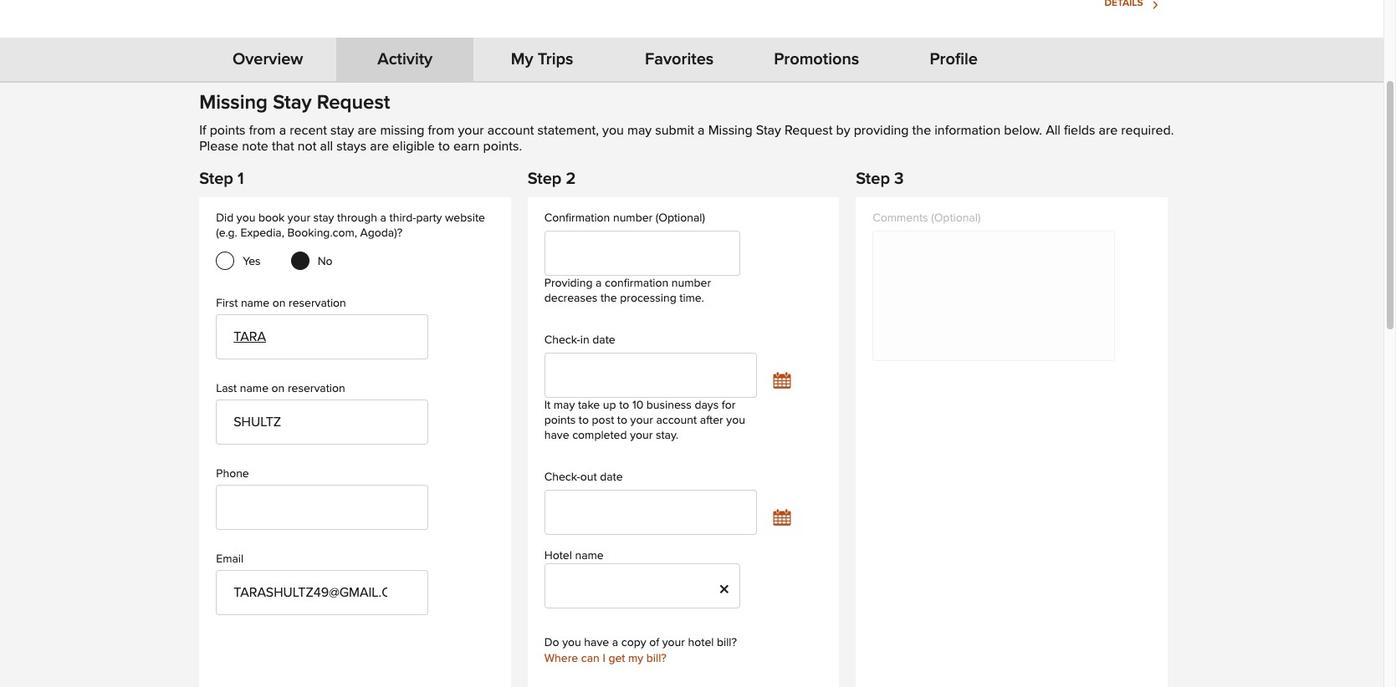 Task type: locate. For each thing, give the bounding box(es) containing it.
request left the by
[[785, 124, 833, 137]]

0 horizontal spatial step
[[199, 171, 233, 188]]

may
[[627, 124, 652, 137], [554, 400, 575, 412]]

have down it
[[544, 430, 569, 442]]

1 horizontal spatial account
[[656, 415, 697, 427]]

2 vertical spatial name
[[575, 551, 604, 562]]

completed
[[572, 430, 627, 442]]

first name on reservation
[[216, 298, 349, 310]]

number up the time.
[[672, 278, 711, 290]]

earn
[[453, 139, 480, 153]]

0 horizontal spatial from
[[249, 124, 276, 137]]

a right providing
[[596, 278, 602, 290]]

stay
[[330, 124, 354, 137], [313, 213, 334, 224]]

1 vertical spatial points
[[544, 415, 576, 427]]

1 vertical spatial the
[[601, 293, 617, 305]]

all
[[320, 139, 333, 153]]

check- down completed on the left bottom of page
[[544, 472, 580, 484]]

email
[[216, 554, 244, 566]]

1 horizontal spatial step
[[528, 171, 562, 188]]

1 vertical spatial missing
[[708, 124, 753, 137]]

i
[[603, 654, 606, 665]]

overview
[[232, 51, 303, 68]]

account down business
[[656, 415, 697, 427]]

have inside do you have a copy of your hotel bill? where can i get my bill?
[[584, 638, 609, 649]]

name right hotel
[[575, 551, 604, 562]]

date for check-out date
[[600, 472, 623, 484]]

1 vertical spatial have
[[584, 638, 609, 649]]

0 vertical spatial reservation
[[289, 298, 346, 310]]

1 horizontal spatial from
[[428, 124, 455, 137]]

10
[[632, 400, 644, 412]]

on
[[273, 298, 286, 310], [272, 383, 285, 395]]

no element
[[291, 253, 333, 271]]

points.
[[483, 139, 522, 153]]

1 vertical spatial reservation
[[288, 383, 345, 395]]

from
[[249, 124, 276, 137], [428, 124, 455, 137]]

stay up booking.com,
[[313, 213, 334, 224]]

stay left the by
[[756, 124, 781, 137]]

your right book
[[288, 213, 310, 224]]

last
[[216, 383, 237, 395]]

2
[[566, 171, 576, 188]]

step
[[199, 171, 233, 188], [528, 171, 562, 188], [856, 171, 890, 188]]

check- for out
[[544, 472, 580, 484]]

2 horizontal spatial step
[[856, 171, 890, 188]]

1 check- from the top
[[544, 335, 580, 346]]

favorites link
[[624, 51, 735, 68]]

0 vertical spatial name
[[241, 298, 270, 310]]

1 vertical spatial account
[[656, 415, 697, 427]]

profile
[[930, 51, 978, 68]]

last name on reservation
[[216, 383, 345, 395]]

a right submit
[[698, 124, 705, 137]]

on right first on the left of the page
[[273, 298, 286, 310]]

(optional) up confirmation number (optional) 'text field'
[[656, 213, 705, 224]]

account inside if points from a recent stay are missing from your account statement, you may submit a missing stay request by providing the information below. all fields are required. please note that not all stays are eligible to earn points.
[[487, 124, 534, 137]]

reservation up last name on reservation text field
[[288, 383, 345, 395]]

0 vertical spatial request
[[317, 93, 390, 113]]

submit
[[655, 124, 694, 137]]

fields
[[1064, 124, 1095, 137]]

1 horizontal spatial points
[[544, 415, 576, 427]]

1 horizontal spatial request
[[785, 124, 833, 137]]

are down missing
[[370, 139, 389, 153]]

on right the last
[[272, 383, 285, 395]]

missing inside if points from a recent stay are missing from your account statement, you may submit a missing stay request by providing the information below. all fields are required. please note that not all stays are eligible to earn points.
[[708, 124, 753, 137]]

date
[[592, 335, 615, 346], [600, 472, 623, 484]]

have
[[544, 430, 569, 442], [584, 638, 609, 649]]

from up note
[[249, 124, 276, 137]]

up
[[603, 400, 616, 412]]

statement,
[[538, 124, 599, 137]]

0 vertical spatial the
[[912, 124, 931, 137]]

your up earn
[[458, 124, 484, 137]]

step left '2'
[[528, 171, 562, 188]]

date right in
[[592, 335, 615, 346]]

0 vertical spatial have
[[544, 430, 569, 442]]

calendar image
[[774, 504, 787, 517]]

1 from from the left
[[249, 124, 276, 137]]

confirmation number (optional)
[[544, 213, 705, 224]]

a
[[279, 124, 286, 137], [698, 124, 705, 137], [380, 213, 387, 224], [596, 278, 602, 290], [612, 638, 618, 649]]

1 horizontal spatial stay
[[756, 124, 781, 137]]

reservation up first name on reservation text field on the left of page
[[289, 298, 346, 310]]

missing stay request
[[199, 93, 390, 113]]

missing up if
[[199, 93, 268, 113]]

yes element
[[216, 253, 261, 271]]

0 horizontal spatial may
[[554, 400, 575, 412]]

0 horizontal spatial have
[[544, 430, 569, 442]]

number up confirmation number (optional) 'text field'
[[613, 213, 653, 224]]

1 vertical spatial number
[[672, 278, 711, 290]]

2 check- from the top
[[544, 472, 580, 484]]

you inside it may take up to 10 business days for points to post to your account after you have completed your stay.
[[726, 415, 745, 427]]

are
[[358, 124, 377, 137], [1099, 124, 1118, 137], [370, 139, 389, 153]]

name right first on the left of the page
[[241, 298, 270, 310]]

missing
[[380, 124, 424, 137]]

to
[[438, 139, 450, 153], [619, 400, 629, 412], [579, 415, 589, 427], [617, 415, 627, 427]]

step left 3 at top
[[856, 171, 890, 188]]

you inside do you have a copy of your hotel bill? where can i get my bill?
[[562, 638, 581, 649]]

1 vertical spatial on
[[272, 383, 285, 395]]

step for step 3
[[856, 171, 890, 188]]

1 vertical spatial check-
[[544, 472, 580, 484]]

providing a confirmation number decreases the processing time.
[[544, 278, 711, 305]]

agoda)?
[[360, 228, 403, 239]]

0 vertical spatial stay
[[330, 124, 354, 137]]

to left earn
[[438, 139, 450, 153]]

overview link
[[213, 51, 323, 68]]

the inside the providing a confirmation number decreases the processing time.
[[601, 293, 617, 305]]

you
[[602, 124, 624, 137], [237, 213, 255, 224], [726, 415, 745, 427], [562, 638, 581, 649]]

1 horizontal spatial (optional)
[[931, 213, 981, 224]]

name for hotel
[[575, 551, 604, 562]]

0 horizontal spatial the
[[601, 293, 617, 305]]

account up points.
[[487, 124, 534, 137]]

to right post
[[617, 415, 627, 427]]

take
[[578, 400, 600, 412]]

1 vertical spatial bill?
[[647, 654, 667, 665]]

name for first
[[241, 298, 270, 310]]

your
[[458, 124, 484, 137], [288, 213, 310, 224], [630, 415, 653, 427], [630, 430, 653, 442], [662, 638, 685, 649]]

you inside did you book your stay through a third-party website (e.g. expedia, booking.com, agoda)?
[[237, 213, 255, 224]]

step 2
[[528, 171, 576, 188]]

1 horizontal spatial missing
[[708, 124, 753, 137]]

through
[[337, 213, 377, 224]]

1 vertical spatial stay
[[313, 213, 334, 224]]

please
[[199, 139, 238, 153]]

0 horizontal spatial (optional)
[[656, 213, 705, 224]]

0 vertical spatial points
[[210, 124, 246, 137]]

bill? down of
[[647, 654, 667, 665]]

did you book your stay through a third-party website (e.g. expedia, booking.com, agoda)?
[[216, 213, 485, 239]]

by
[[836, 124, 850, 137]]

points
[[210, 124, 246, 137], [544, 415, 576, 427]]

0 vertical spatial account
[[487, 124, 534, 137]]

2 step from the left
[[528, 171, 562, 188]]

0 vertical spatial stay
[[273, 93, 312, 113]]

1 horizontal spatial have
[[584, 638, 609, 649]]

points up please
[[210, 124, 246, 137]]

date right out
[[600, 472, 623, 484]]

1 step from the left
[[199, 171, 233, 188]]

you right statement,
[[602, 124, 624, 137]]

1 vertical spatial stay
[[756, 124, 781, 137]]

stay up recent
[[273, 93, 312, 113]]

the right the providing
[[912, 124, 931, 137]]

0 vertical spatial check-
[[544, 335, 580, 346]]

points down it
[[544, 415, 576, 427]]

of
[[649, 638, 659, 649]]

0 horizontal spatial stay
[[273, 93, 312, 113]]

your right of
[[662, 638, 685, 649]]

that
[[272, 139, 294, 153]]

where
[[544, 654, 578, 665]]

Last name on reservation text field
[[216, 400, 429, 445]]

1 horizontal spatial may
[[627, 124, 652, 137]]

check-
[[544, 335, 580, 346], [544, 472, 580, 484]]

may right it
[[554, 400, 575, 412]]

trips
[[538, 51, 574, 68]]

a inside the providing a confirmation number decreases the processing time.
[[596, 278, 602, 290]]

reservation
[[289, 298, 346, 310], [288, 383, 345, 395]]

check-out date
[[544, 472, 623, 484]]

a up agoda)?
[[380, 213, 387, 224]]

0 horizontal spatial missing
[[199, 93, 268, 113]]

stay up stays
[[330, 124, 354, 137]]

0 horizontal spatial account
[[487, 124, 534, 137]]

a up get at the bottom
[[612, 638, 618, 649]]

information
[[935, 124, 1001, 137]]

request up stays
[[317, 93, 390, 113]]

from up earn
[[428, 124, 455, 137]]

reservation for first name on reservation
[[289, 298, 346, 310]]

0 vertical spatial on
[[273, 298, 286, 310]]

it may take up to 10 business days for points to post to your account after you have completed your stay.
[[544, 400, 745, 442]]

missing right submit
[[708, 124, 753, 137]]

account
[[487, 124, 534, 137], [656, 415, 697, 427]]

processing
[[620, 293, 677, 305]]

a up that
[[279, 124, 286, 137]]

1 vertical spatial date
[[600, 472, 623, 484]]

1 horizontal spatial the
[[912, 124, 931, 137]]

book
[[258, 213, 285, 224]]

name
[[241, 298, 270, 310], [240, 383, 269, 395], [575, 551, 604, 562]]

bill? right hotel at the bottom
[[717, 638, 737, 649]]

first
[[216, 298, 238, 310]]

have up "can"
[[584, 638, 609, 649]]

0 vertical spatial bill?
[[717, 638, 737, 649]]

stay inside if points from a recent stay are missing from your account statement, you may submit a missing stay request by providing the information below. all fields are required. please note that not all stays are eligible to earn points.
[[756, 124, 781, 137]]

number inside the providing a confirmation number decreases the processing time.
[[672, 278, 711, 290]]

name right the last
[[240, 383, 269, 395]]

to inside if points from a recent stay are missing from your account statement, you may submit a missing stay request by providing the information below. all fields are required. please note that not all stays are eligible to earn points.
[[438, 139, 450, 153]]

stay
[[273, 93, 312, 113], [756, 124, 781, 137]]

0 vertical spatial may
[[627, 124, 652, 137]]

on for last
[[272, 383, 285, 395]]

missing
[[199, 93, 268, 113], [708, 124, 753, 137]]

0 vertical spatial date
[[592, 335, 615, 346]]

you down for
[[726, 415, 745, 427]]

1 vertical spatial request
[[785, 124, 833, 137]]

days
[[695, 400, 719, 412]]

may left submit
[[627, 124, 652, 137]]

check- for in
[[544, 335, 580, 346]]

my
[[511, 51, 533, 68]]

1 vertical spatial may
[[554, 400, 575, 412]]

0 horizontal spatial request
[[317, 93, 390, 113]]

0 vertical spatial number
[[613, 213, 653, 224]]

you right the did
[[237, 213, 255, 224]]

points inside if points from a recent stay are missing from your account statement, you may submit a missing stay request by providing the information below. all fields are required. please note that not all stays are eligible to earn points.
[[210, 124, 246, 137]]

1 vertical spatial name
[[240, 383, 269, 395]]

you up where
[[562, 638, 581, 649]]

1 horizontal spatial number
[[672, 278, 711, 290]]

0 horizontal spatial points
[[210, 124, 246, 137]]

(optional) right comments
[[931, 213, 981, 224]]

step left '1' at the left top
[[199, 171, 233, 188]]

check- down decreases
[[544, 335, 580, 346]]

confirmation
[[544, 213, 610, 224]]

2 (optional) from the left
[[931, 213, 981, 224]]

date for check-in date
[[592, 335, 615, 346]]

3 step from the left
[[856, 171, 890, 188]]

the down confirmation
[[601, 293, 617, 305]]

the
[[912, 124, 931, 137], [601, 293, 617, 305]]



Task type: describe. For each thing, give the bounding box(es) containing it.
0 horizontal spatial number
[[613, 213, 653, 224]]

1
[[238, 171, 244, 188]]

Email text field
[[216, 571, 429, 616]]

step 3
[[856, 171, 904, 188]]

not
[[298, 139, 317, 153]]

hotel
[[688, 638, 714, 649]]

clickable details link image
[[1145, 0, 1159, 6]]

post
[[592, 415, 614, 427]]

check-in date
[[544, 335, 615, 346]]

party
[[416, 213, 442, 224]]

stay inside if points from a recent stay are missing from your account statement, you may submit a missing stay request by providing the information below. all fields are required. please note that not all stays are eligible to earn points.
[[330, 124, 354, 137]]

your inside do you have a copy of your hotel bill? where can i get my bill?
[[662, 638, 685, 649]]

Required Hotel name text field
[[544, 564, 740, 609]]

reservation for last name on reservation
[[288, 383, 345, 395]]

step for step 2
[[528, 171, 562, 188]]

providing
[[854, 124, 909, 137]]

stays
[[337, 139, 367, 153]]

Confirmation number (Optional) text field
[[544, 231, 740, 276]]

1 (optional) from the left
[[656, 213, 705, 224]]

time.
[[680, 293, 704, 305]]

profile link
[[899, 51, 1009, 68]]

calendar image
[[774, 367, 787, 380]]

did
[[216, 213, 234, 224]]

1 horizontal spatial bill?
[[717, 638, 737, 649]]

promotions
[[774, 51, 859, 68]]

if points from a recent stay are missing from your account statement, you may submit a missing stay request by providing the information below. all fields are required. please note that not all stays are eligible to earn points.
[[199, 124, 1174, 153]]

expedia,
[[240, 228, 284, 239]]

no
[[318, 256, 333, 268]]

phone
[[216, 469, 249, 480]]

0 vertical spatial missing
[[199, 93, 268, 113]]

activity
[[377, 51, 433, 68]]

website
[[445, 213, 485, 224]]

in
[[580, 335, 589, 346]]

step for step 1
[[199, 171, 233, 188]]

a inside did you book your stay through a third-party website (e.g. expedia, booking.com, agoda)?
[[380, 213, 387, 224]]

(e.g.
[[216, 228, 237, 239]]

a inside do you have a copy of your hotel bill? where can i get my bill?
[[612, 638, 618, 649]]

are up stays
[[358, 124, 377, 137]]

Check-in date text field
[[544, 353, 757, 398]]

your inside if points from a recent stay are missing from your account statement, you may submit a missing stay request by providing the information below. all fields are required. please note that not all stays are eligible to earn points.
[[458, 124, 484, 137]]

required.
[[1121, 124, 1174, 137]]

do you have a copy of your hotel bill? where can i get my bill?
[[544, 638, 737, 665]]

the inside if points from a recent stay are missing from your account statement, you may submit a missing stay request by providing the information below. all fields are required. please note that not all stays are eligible to earn points.
[[912, 124, 931, 137]]

request inside if points from a recent stay are missing from your account statement, you may submit a missing stay request by providing the information below. all fields are required. please note that not all stays are eligible to earn points.
[[785, 124, 833, 137]]

confirmation
[[605, 278, 669, 290]]

for
[[722, 400, 736, 412]]

2 from from the left
[[428, 124, 455, 137]]

Check-out date text field
[[544, 490, 757, 536]]

eligible
[[392, 139, 435, 153]]

get
[[609, 654, 625, 665]]

you inside if points from a recent stay are missing from your account statement, you may submit a missing stay request by providing the information below. all fields are required. please note that not all stays are eligible to earn points.
[[602, 124, 624, 137]]

note
[[242, 139, 268, 153]]

can
[[581, 654, 600, 665]]

name for last
[[240, 383, 269, 395]]

your left stay.
[[630, 430, 653, 442]]

on for first
[[273, 298, 286, 310]]

if
[[199, 124, 206, 137]]

booking.com,
[[287, 228, 357, 239]]

favorites
[[645, 51, 714, 68]]

my trips link
[[487, 51, 597, 68]]

may inside if points from a recent stay are missing from your account statement, you may submit a missing stay request by providing the information below. all fields are required. please note that not all stays are eligible to earn points.
[[627, 124, 652, 137]]

where can i get my bill? link
[[544, 652, 667, 674]]

hotel name
[[544, 551, 604, 562]]

comments (optional)
[[873, 213, 981, 224]]

your down 10
[[630, 415, 653, 427]]

account inside it may take up to 10 business days for points to post to your account after you have completed your stay.
[[656, 415, 697, 427]]

my trips
[[511, 51, 574, 68]]

recent
[[290, 124, 327, 137]]

are right fields
[[1099, 124, 1118, 137]]

have inside it may take up to 10 business days for points to post to your account after you have completed your stay.
[[544, 430, 569, 442]]

hotel
[[544, 551, 572, 562]]

0 horizontal spatial bill?
[[647, 654, 667, 665]]

comments
[[873, 213, 928, 224]]

copy
[[621, 638, 646, 649]]

Phone text field
[[216, 485, 429, 531]]

do
[[544, 638, 559, 649]]

below.
[[1004, 124, 1042, 137]]

my
[[628, 654, 644, 665]]

points inside it may take up to 10 business days for points to post to your account after you have completed your stay.
[[544, 415, 576, 427]]

after
[[700, 415, 723, 427]]

promotions link
[[761, 51, 872, 68]]

out
[[580, 472, 597, 484]]

providing
[[544, 278, 593, 290]]

your inside did you book your stay through a third-party website (e.g. expedia, booking.com, agoda)?
[[288, 213, 310, 224]]

3
[[894, 171, 904, 188]]

to down take
[[579, 415, 589, 427]]

it
[[544, 400, 551, 412]]

First name on reservation text field
[[216, 315, 429, 360]]

all
[[1046, 124, 1061, 137]]

business
[[647, 400, 692, 412]]

activity link
[[350, 51, 460, 68]]

stay inside did you book your stay through a third-party website (e.g. expedia, booking.com, agoda)?
[[313, 213, 334, 224]]

step 1
[[199, 171, 244, 188]]

may inside it may take up to 10 business days for points to post to your account after you have completed your stay.
[[554, 400, 575, 412]]

decreases
[[544, 293, 598, 305]]

third-
[[390, 213, 416, 224]]

yes
[[243, 256, 261, 268]]

to left 10
[[619, 400, 629, 412]]

stay.
[[656, 430, 679, 442]]



Task type: vqa. For each thing, say whether or not it's contained in the screenshot.
Enjoy a Credit of up to $300 At select EDITION, St. Regis, and The Ritz-Carlton hotels and resorts
no



